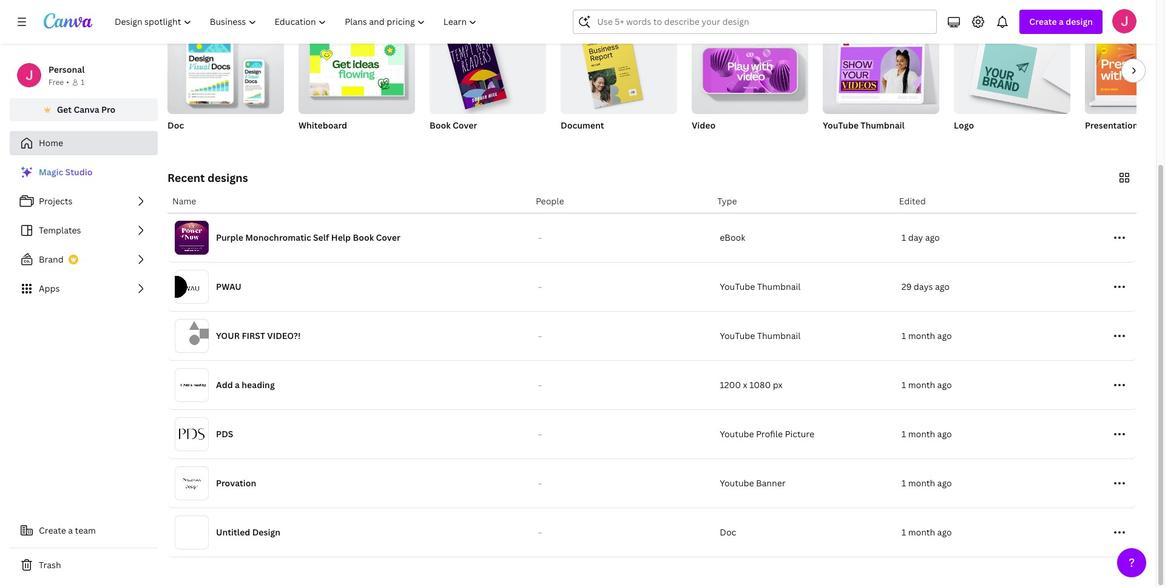 Task type: describe. For each thing, give the bounding box(es) containing it.
youtube for youtube profile picture
[[720, 429, 754, 440]]

youtube inside youtube thumbnail group
[[823, 120, 859, 131]]

8 group from the left
[[1086, 27, 1166, 114]]

magic
[[39, 166, 63, 178]]

templates
[[39, 225, 81, 236]]

ago for pds
[[938, 429, 952, 440]]

your first video?!
[[216, 330, 301, 342]]

book inside group
[[430, 120, 451, 131]]

-- for your first video?!
[[538, 333, 542, 339]]

1 month ago for thumbnail
[[902, 330, 952, 342]]

thumbnail inside group
[[861, 120, 905, 131]]

-- for provation
[[538, 481, 542, 487]]

projects
[[39, 195, 73, 207]]

a for team
[[68, 525, 73, 537]]

apps link
[[10, 277, 158, 301]]

recent designs
[[168, 171, 248, 185]]

group for video
[[692, 27, 809, 114]]

-- for pwau
[[538, 284, 542, 290]]

design
[[252, 527, 280, 539]]

1 horizontal spatial doc
[[720, 527, 737, 539]]

day
[[909, 232, 924, 243]]

youtube for youtube banner
[[720, 478, 754, 489]]

pds
[[216, 429, 233, 440]]

book cover
[[430, 120, 477, 131]]

thumbnail for 29
[[758, 281, 801, 293]]

projects link
[[10, 189, 158, 214]]

-- for pds
[[538, 432, 542, 438]]

you
[[168, 2, 187, 17]]

whiteboard
[[299, 120, 347, 131]]

logo
[[954, 120, 975, 131]]

try...
[[266, 2, 290, 17]]

ago for untitled design
[[938, 527, 952, 539]]

group for document
[[561, 27, 678, 114]]

free
[[49, 77, 64, 87]]

help
[[331, 232, 351, 243]]

1 for youtube banner
[[902, 478, 907, 489]]

•
[[66, 77, 69, 87]]

group for doc
[[168, 27, 284, 114]]

pro
[[101, 104, 116, 115]]

days
[[914, 281, 933, 293]]

1200
[[720, 379, 741, 391]]

youtube for 29
[[720, 281, 755, 293]]

-- for add a heading
[[538, 382, 542, 389]]

youtube banner
[[720, 478, 786, 489]]

first
[[242, 330, 265, 342]]

profile
[[756, 429, 783, 440]]

purple
[[216, 232, 243, 243]]

whiteboard group
[[299, 27, 415, 147]]

month for x
[[909, 379, 936, 391]]

recent
[[168, 171, 205, 185]]

youtube thumbnail for 1 month ago
[[720, 330, 801, 342]]

px
[[773, 379, 783, 391]]

1 for youtube thumbnail
[[902, 330, 907, 342]]

month for thumbnail
[[909, 330, 936, 342]]

1200 x 1080 px
[[720, 379, 783, 391]]

canva
[[74, 104, 99, 115]]

month for profile
[[909, 429, 936, 440]]

presentation
[[1086, 120, 1139, 131]]

to
[[252, 2, 264, 17]]

get
[[57, 104, 72, 115]]

1 for youtube profile picture
[[902, 429, 907, 440]]

1 month ago for banner
[[902, 478, 952, 489]]

create a design
[[1030, 16, 1093, 27]]

presentation (16:9)
[[1086, 120, 1164, 131]]

group for whiteboard
[[299, 27, 415, 114]]

ago for pwau
[[935, 281, 950, 293]]

add
[[216, 379, 233, 391]]

james peterson image
[[1113, 9, 1137, 33]]

youtube thumbnail for 29 days ago
[[720, 281, 801, 293]]

picture
[[785, 429, 815, 440]]

book cover group
[[430, 27, 546, 147]]

youtube thumbnail inside group
[[823, 120, 905, 131]]

get canva pro
[[57, 104, 116, 115]]

5 month from the top
[[909, 527, 936, 539]]

your
[[216, 330, 240, 342]]

studio
[[65, 166, 93, 178]]

home link
[[10, 131, 158, 155]]

name
[[172, 195, 196, 207]]

personal
[[49, 64, 85, 75]]

youtube profile picture
[[720, 429, 815, 440]]

designs
[[208, 171, 248, 185]]

apps
[[39, 283, 60, 294]]



Task type: vqa. For each thing, say whether or not it's contained in the screenshot.


Task type: locate. For each thing, give the bounding box(es) containing it.
1 for 1200 x 1080 px
[[902, 379, 907, 391]]

1 vertical spatial doc
[[720, 527, 737, 539]]

4 month from the top
[[909, 478, 936, 489]]

2 youtube from the top
[[720, 478, 754, 489]]

3 -- from the top
[[538, 333, 542, 339]]

untitled design
[[216, 527, 280, 539]]

1 horizontal spatial create
[[1030, 16, 1057, 27]]

0 vertical spatial youtube thumbnail
[[823, 120, 905, 131]]

a
[[1059, 16, 1064, 27], [235, 379, 240, 391], [68, 525, 73, 537]]

7 group from the left
[[954, 27, 1071, 114]]

video
[[692, 120, 716, 131]]

heading
[[242, 379, 275, 391]]

type
[[718, 195, 737, 207]]

1080
[[750, 379, 771, 391]]

thumbnail for 1
[[758, 330, 801, 342]]

video?!
[[267, 330, 301, 342]]

5 group from the left
[[692, 27, 809, 114]]

thumbnail
[[861, 120, 905, 131], [758, 281, 801, 293], [758, 330, 801, 342]]

youtube left banner
[[720, 478, 754, 489]]

presentation (16:9) group
[[1086, 27, 1166, 147]]

group
[[168, 27, 284, 114], [299, 27, 415, 114], [430, 27, 546, 114], [561, 27, 678, 114], [692, 27, 809, 114], [823, 27, 940, 114], [954, 27, 1071, 114], [1086, 27, 1166, 114]]

6 -- from the top
[[538, 481, 542, 487]]

edited
[[900, 195, 926, 207]]

1 month from the top
[[909, 330, 936, 342]]

1 1 month ago from the top
[[902, 330, 952, 342]]

0 vertical spatial youtube
[[823, 120, 859, 131]]

pwau
[[216, 281, 242, 293]]

-
[[538, 235, 540, 241], [540, 235, 542, 241], [538, 284, 540, 290], [540, 284, 542, 290], [538, 333, 540, 339], [540, 333, 542, 339], [538, 382, 540, 389], [540, 382, 542, 389], [538, 432, 540, 438], [540, 432, 542, 438], [538, 481, 540, 487], [540, 481, 542, 487], [538, 530, 540, 536], [540, 530, 542, 536]]

add a heading
[[216, 379, 275, 391]]

1 group from the left
[[168, 27, 284, 114]]

4 group from the left
[[561, 27, 678, 114]]

doc down "youtube banner"
[[720, 527, 737, 539]]

document group
[[561, 27, 678, 147]]

group for logo
[[954, 27, 1071, 114]]

3 1 month ago from the top
[[902, 429, 952, 440]]

1 horizontal spatial cover
[[453, 120, 477, 131]]

1 vertical spatial book
[[353, 232, 374, 243]]

create left design
[[1030, 16, 1057, 27]]

untitled
[[216, 527, 250, 539]]

create for create a design
[[1030, 16, 1057, 27]]

0 horizontal spatial cover
[[376, 232, 401, 243]]

0 vertical spatial youtube
[[720, 429, 754, 440]]

youtube
[[720, 429, 754, 440], [720, 478, 754, 489]]

2 horizontal spatial a
[[1059, 16, 1064, 27]]

1 horizontal spatial a
[[235, 379, 240, 391]]

trash link
[[10, 554, 158, 578]]

doc inside group
[[168, 120, 184, 131]]

ebook
[[720, 232, 746, 243]]

create a team
[[39, 525, 96, 537]]

a inside button
[[68, 525, 73, 537]]

--
[[538, 235, 542, 241], [538, 284, 542, 290], [538, 333, 542, 339], [538, 382, 542, 389], [538, 432, 542, 438], [538, 481, 542, 487], [538, 530, 542, 536]]

group for book cover
[[430, 27, 546, 114]]

0 vertical spatial create
[[1030, 16, 1057, 27]]

ago for your first video?!
[[938, 330, 952, 342]]

create for create a team
[[39, 525, 66, 537]]

magic studio
[[39, 166, 93, 178]]

5 1 month ago from the top
[[902, 527, 952, 539]]

doc
[[168, 120, 184, 131], [720, 527, 737, 539]]

-- for untitled design
[[538, 530, 542, 536]]

0 horizontal spatial a
[[68, 525, 73, 537]]

1 month ago for profile
[[902, 429, 952, 440]]

create inside button
[[39, 525, 66, 537]]

3 group from the left
[[430, 27, 546, 114]]

month for banner
[[909, 478, 936, 489]]

might
[[190, 2, 221, 17]]

group for youtube thumbnail
[[823, 27, 940, 114]]

1 for ebook
[[902, 232, 907, 243]]

a right add
[[235, 379, 240, 391]]

0 vertical spatial a
[[1059, 16, 1064, 27]]

None search field
[[573, 10, 938, 34]]

5 -- from the top
[[538, 432, 542, 438]]

monochromatic
[[245, 232, 311, 243]]

0 vertical spatial doc
[[168, 120, 184, 131]]

6 group from the left
[[823, 27, 940, 114]]

list
[[10, 160, 158, 301]]

home
[[39, 137, 63, 149]]

document
[[561, 120, 604, 131]]

want
[[224, 2, 250, 17]]

(16:9)
[[1141, 120, 1164, 131]]

2 vertical spatial youtube
[[720, 330, 755, 342]]

free •
[[49, 77, 69, 87]]

youtube thumbnail
[[823, 120, 905, 131], [720, 281, 801, 293], [720, 330, 801, 342]]

create a design button
[[1020, 10, 1103, 34]]

brand link
[[10, 248, 158, 272]]

3 month from the top
[[909, 429, 936, 440]]

brand
[[39, 254, 64, 265]]

7 -- from the top
[[538, 530, 542, 536]]

1 vertical spatial a
[[235, 379, 240, 391]]

4 -- from the top
[[538, 382, 542, 389]]

logo group
[[954, 27, 1071, 147]]

list containing magic studio
[[10, 160, 158, 301]]

0 vertical spatial book
[[430, 120, 451, 131]]

1 month ago
[[902, 330, 952, 342], [902, 379, 952, 391], [902, 429, 952, 440], [902, 478, 952, 489], [902, 527, 952, 539]]

2 group from the left
[[299, 27, 415, 114]]

a for design
[[1059, 16, 1064, 27]]

1 vertical spatial youtube thumbnail
[[720, 281, 801, 293]]

1 vertical spatial youtube
[[720, 478, 754, 489]]

0 horizontal spatial create
[[39, 525, 66, 537]]

ago for provation
[[938, 478, 952, 489]]

0 vertical spatial thumbnail
[[861, 120, 905, 131]]

youtube thumbnail group
[[823, 27, 940, 147]]

ago for purple monochromatic self help book cover
[[926, 232, 940, 243]]

ago for add a heading
[[938, 379, 952, 391]]

banner
[[756, 478, 786, 489]]

team
[[75, 525, 96, 537]]

self
[[313, 232, 329, 243]]

get canva pro button
[[10, 98, 158, 121]]

create inside dropdown button
[[1030, 16, 1057, 27]]

magic studio link
[[10, 160, 158, 185]]

youtube left 'profile'
[[720, 429, 754, 440]]

1 month ago for x
[[902, 379, 952, 391]]

29 days ago
[[902, 281, 950, 293]]

1 -- from the top
[[538, 235, 542, 241]]

youtube for 1
[[720, 330, 755, 342]]

purple monochromatic self help book cover
[[216, 232, 401, 243]]

a inside dropdown button
[[1059, 16, 1064, 27]]

doc up recent
[[168, 120, 184, 131]]

1 vertical spatial create
[[39, 525, 66, 537]]

create
[[1030, 16, 1057, 27], [39, 525, 66, 537]]

cover inside group
[[453, 120, 477, 131]]

templates link
[[10, 219, 158, 243]]

youtube
[[823, 120, 859, 131], [720, 281, 755, 293], [720, 330, 755, 342]]

create a team button
[[10, 519, 158, 543]]

create left team
[[39, 525, 66, 537]]

4 1 month ago from the top
[[902, 478, 952, 489]]

month
[[909, 330, 936, 342], [909, 379, 936, 391], [909, 429, 936, 440], [909, 478, 936, 489], [909, 527, 936, 539]]

x
[[743, 379, 748, 391]]

ago
[[926, 232, 940, 243], [935, 281, 950, 293], [938, 330, 952, 342], [938, 379, 952, 391], [938, 429, 952, 440], [938, 478, 952, 489], [938, 527, 952, 539]]

1
[[81, 77, 85, 87], [902, 232, 907, 243], [902, 330, 907, 342], [902, 379, 907, 391], [902, 429, 907, 440], [902, 478, 907, 489], [902, 527, 907, 539]]

1 youtube from the top
[[720, 429, 754, 440]]

1 vertical spatial youtube
[[720, 281, 755, 293]]

cover
[[453, 120, 477, 131], [376, 232, 401, 243]]

2 vertical spatial a
[[68, 525, 73, 537]]

design
[[1066, 16, 1093, 27]]

a left team
[[68, 525, 73, 537]]

you might want to try...
[[168, 2, 290, 17]]

provation
[[216, 478, 256, 489]]

2 -- from the top
[[538, 284, 542, 290]]

1 horizontal spatial book
[[430, 120, 451, 131]]

2 vertical spatial youtube thumbnail
[[720, 330, 801, 342]]

2 vertical spatial thumbnail
[[758, 330, 801, 342]]

trash
[[39, 560, 61, 571]]

-- for purple monochromatic self help book cover
[[538, 235, 542, 241]]

a left design
[[1059, 16, 1064, 27]]

1 day ago
[[902, 232, 940, 243]]

1 vertical spatial thumbnail
[[758, 281, 801, 293]]

29
[[902, 281, 912, 293]]

1 vertical spatial cover
[[376, 232, 401, 243]]

doc group
[[168, 27, 284, 147]]

2 1 month ago from the top
[[902, 379, 952, 391]]

0 horizontal spatial doc
[[168, 120, 184, 131]]

people
[[536, 195, 564, 207]]

0 horizontal spatial book
[[353, 232, 374, 243]]

a for heading
[[235, 379, 240, 391]]

0 vertical spatial cover
[[453, 120, 477, 131]]

Search search field
[[598, 10, 913, 33]]

top level navigation element
[[107, 10, 488, 34]]

2 month from the top
[[909, 379, 936, 391]]

book
[[430, 120, 451, 131], [353, 232, 374, 243]]

video group
[[692, 27, 809, 147]]

1 for doc
[[902, 527, 907, 539]]



